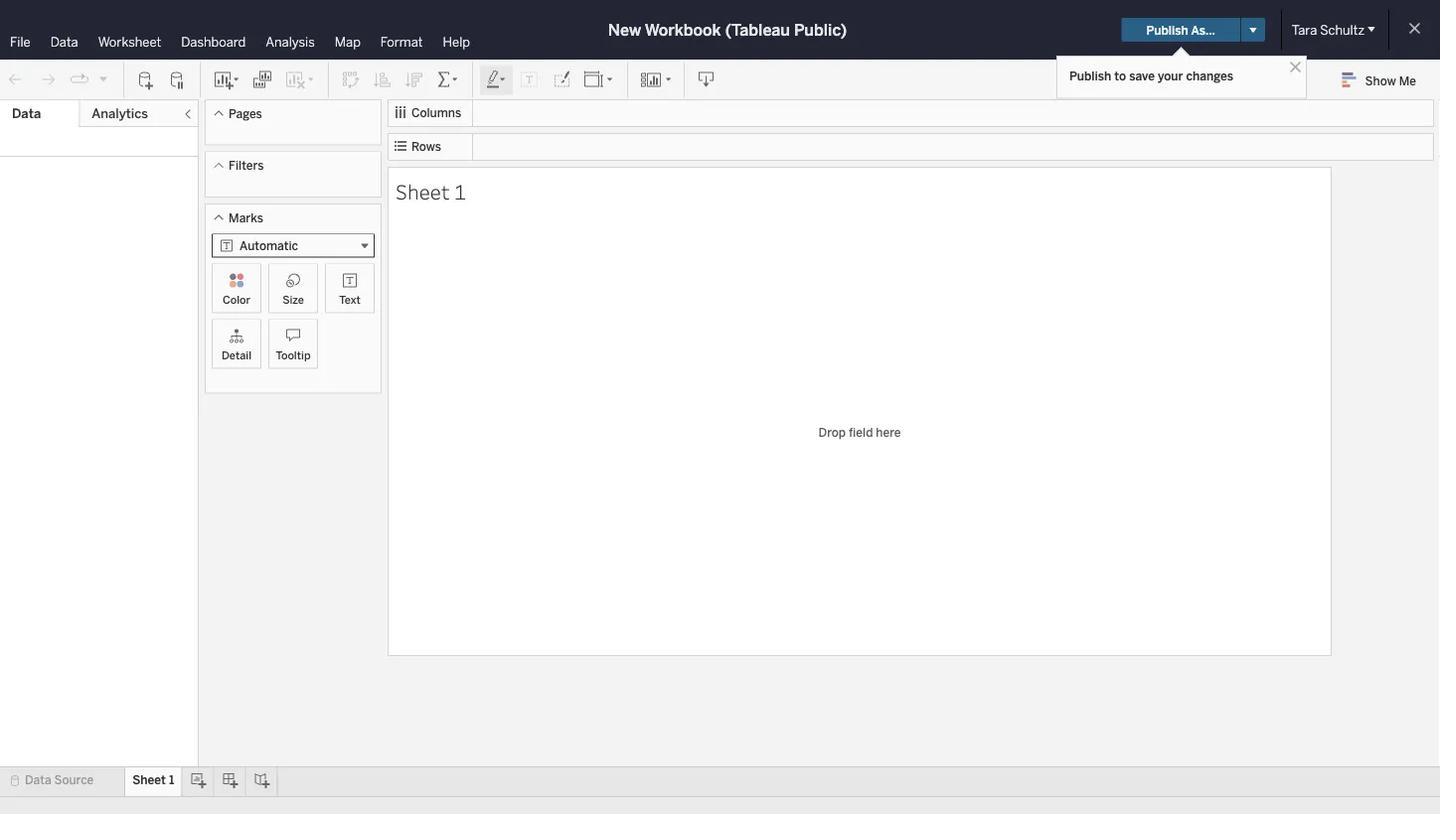 Task type: describe. For each thing, give the bounding box(es) containing it.
publish as...
[[1146, 23, 1215, 37]]

columns
[[411, 106, 461, 120]]

analysis
[[266, 34, 315, 50]]

fit image
[[583, 70, 615, 90]]

tara
[[1292, 22, 1317, 38]]

changes
[[1186, 69, 1233, 83]]

map
[[335, 34, 361, 50]]

source
[[54, 774, 94, 788]]

1 horizontal spatial 1
[[454, 177, 466, 205]]

sort descending image
[[405, 70, 424, 90]]

format workbook image
[[552, 70, 571, 90]]

1 horizontal spatial replay animation image
[[97, 73, 109, 85]]

totals image
[[436, 70, 460, 90]]

(tableau
[[725, 20, 790, 39]]

2 vertical spatial data
[[25, 774, 51, 788]]

download image
[[697, 70, 717, 90]]

duplicate image
[[252, 70, 272, 90]]

drop
[[819, 425, 846, 440]]

0 vertical spatial data
[[50, 34, 78, 50]]

tooltip
[[276, 349, 311, 362]]

tara schultz
[[1292, 22, 1365, 38]]

rows
[[411, 140, 441, 154]]

text
[[339, 293, 360, 307]]

dashboard
[[181, 34, 246, 50]]

worksheet
[[98, 34, 161, 50]]

publish to save your changes
[[1069, 69, 1233, 83]]

0 horizontal spatial sheet 1
[[132, 774, 174, 788]]

workbook
[[645, 20, 721, 39]]

data source
[[25, 774, 94, 788]]

1 vertical spatial data
[[12, 106, 41, 122]]

field
[[849, 425, 873, 440]]

drop field here
[[819, 425, 901, 440]]

file
[[10, 34, 31, 50]]

new data source image
[[136, 70, 156, 90]]

highlight image
[[485, 70, 508, 90]]

color
[[223, 293, 250, 307]]

clear sheet image
[[284, 70, 316, 90]]

here
[[876, 425, 901, 440]]

1 vertical spatial sheet
[[132, 774, 166, 788]]

undo image
[[6, 70, 26, 90]]



Task type: locate. For each thing, give the bounding box(es) containing it.
show me
[[1365, 73, 1416, 88]]

format
[[381, 34, 423, 50]]

data down undo image
[[12, 106, 41, 122]]

pages
[[229, 106, 262, 121]]

public)
[[794, 20, 847, 39]]

1 right source
[[169, 774, 174, 788]]

publish
[[1146, 23, 1189, 37], [1069, 69, 1112, 83]]

0 horizontal spatial publish
[[1069, 69, 1112, 83]]

publish for publish as...
[[1146, 23, 1189, 37]]

publish left 'to'
[[1069, 69, 1112, 83]]

marks
[[229, 211, 263, 225]]

1 vertical spatial publish
[[1069, 69, 1112, 83]]

swap rows and columns image
[[341, 70, 361, 90]]

publish left the as...
[[1146, 23, 1189, 37]]

show labels image
[[520, 70, 540, 90]]

analytics
[[92, 106, 148, 122]]

1 horizontal spatial sheet
[[396, 177, 450, 205]]

0 horizontal spatial 1
[[169, 774, 174, 788]]

to
[[1114, 69, 1126, 83]]

0 horizontal spatial sheet
[[132, 774, 166, 788]]

new workbook (tableau public)
[[608, 20, 847, 39]]

publish as... button
[[1122, 18, 1240, 42]]

your
[[1158, 69, 1183, 83]]

sheet down rows
[[396, 177, 450, 205]]

show
[[1365, 73, 1396, 88]]

detail
[[222, 349, 252, 362]]

data up redo image
[[50, 34, 78, 50]]

me
[[1399, 73, 1416, 88]]

size
[[282, 293, 304, 307]]

show/hide cards image
[[640, 70, 672, 90]]

show me button
[[1333, 65, 1434, 95]]

replay animation image up analytics
[[97, 73, 109, 85]]

0 vertical spatial sheet
[[396, 177, 450, 205]]

sheet
[[396, 177, 450, 205], [132, 774, 166, 788]]

data
[[50, 34, 78, 50], [12, 106, 41, 122], [25, 774, 51, 788]]

1 vertical spatial 1
[[169, 774, 174, 788]]

data left source
[[25, 774, 51, 788]]

schultz
[[1320, 22, 1365, 38]]

collapse image
[[182, 108, 194, 120]]

1
[[454, 177, 466, 205], [169, 774, 174, 788]]

publish inside button
[[1146, 23, 1189, 37]]

1 horizontal spatial sheet 1
[[396, 177, 466, 205]]

0 vertical spatial publish
[[1146, 23, 1189, 37]]

pause auto updates image
[[168, 70, 188, 90]]

1 vertical spatial sheet 1
[[132, 774, 174, 788]]

1 horizontal spatial publish
[[1146, 23, 1189, 37]]

0 horizontal spatial replay animation image
[[70, 70, 89, 90]]

help
[[443, 34, 470, 50]]

redo image
[[38, 70, 58, 90]]

sheet right source
[[132, 774, 166, 788]]

filters
[[229, 159, 264, 173]]

replay animation image
[[70, 70, 89, 90], [97, 73, 109, 85]]

sort ascending image
[[373, 70, 393, 90]]

new worksheet image
[[213, 70, 241, 90]]

0 vertical spatial 1
[[454, 177, 466, 205]]

new
[[608, 20, 641, 39]]

publish for publish to save your changes
[[1069, 69, 1112, 83]]

replay animation image right redo image
[[70, 70, 89, 90]]

as...
[[1191, 23, 1215, 37]]

save
[[1129, 69, 1155, 83]]

sheet 1
[[396, 177, 466, 205], [132, 774, 174, 788]]

sheet 1 down rows
[[396, 177, 466, 205]]

close image
[[1286, 58, 1305, 77]]

sheet 1 right source
[[132, 774, 174, 788]]

1 down columns
[[454, 177, 466, 205]]

0 vertical spatial sheet 1
[[396, 177, 466, 205]]



Task type: vqa. For each thing, say whether or not it's contained in the screenshot.
Salesforce Logo
no



